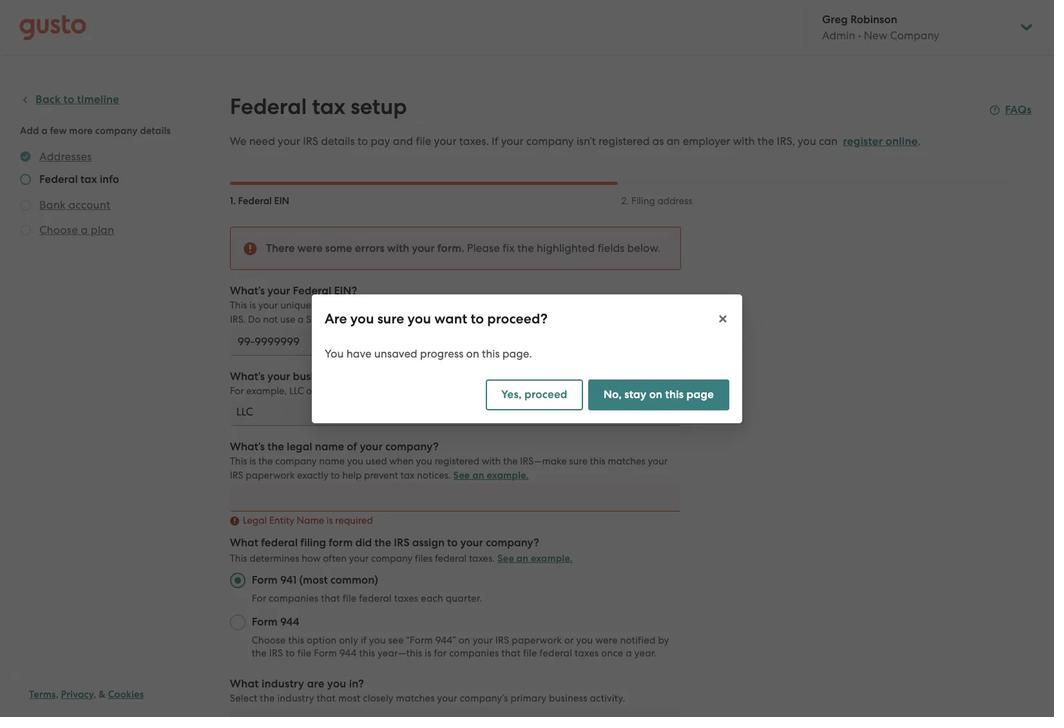 Task type: vqa. For each thing, say whether or not it's contained in the screenshot.
the bottom by
yes



Task type: describe. For each thing, give the bounding box(es) containing it.
company's
[[460, 693, 508, 704]]

address
[[658, 195, 693, 207]]

file inside form 941 (most common) for companies that file federal taxes each quarter.
[[343, 593, 357, 604]]

your inside what industry are you in? select the industry that most closely matches your company's primary business activity.
[[437, 693, 457, 704]]

your inside form 944 choose this option only if you see "form 944" on your irs paperwork or you were notified by the irs to file form 944 this year—this is for companies that file federal taxes once a year.
[[473, 635, 493, 646]]

common)
[[330, 574, 378, 587]]

ein?
[[334, 284, 357, 298]]

what's your federal ein?
[[230, 284, 357, 298]]

the left legal
[[267, 440, 284, 454]]

is inside form 944 choose this option only if you see "form 944" on your irs paperwork or you were notified by the irs to file form 944 this year—this is for companies that file federal taxes once a year.
[[425, 648, 432, 659]]

details
[[321, 135, 355, 148]]

company inside the this is your unique employer identification number (ein) that was assigned to your company by the irs. do not use a social security number.
[[598, 300, 640, 311]]

activity.
[[590, 693, 625, 704]]

llc
[[289, 385, 304, 397]]

by inside form 944 choose this option only if you see "form 944" on your irs paperwork or you were notified by the irs to file form 944 this year—this is for companies that file federal taxes once a year.
[[658, 635, 669, 646]]

are you sure you want to proceed? dialog
[[312, 294, 742, 423]]

federal for federal tax setup
[[230, 93, 307, 120]]

you have unsaved progress on this page.
[[325, 347, 532, 360]]

to inside dialog
[[471, 310, 484, 327]]

yes,
[[501, 388, 522, 401]]

a inside form 944 choose this option only if you see "form 944" on your irs paperwork or you were notified by the irs to file form 944 this year—this is for companies that file federal taxes once a year.
[[626, 648, 632, 659]]

online
[[886, 135, 918, 148]]

progress
[[420, 347, 464, 360]]

year.
[[635, 648, 657, 659]]

the inside there were some errors with your form. please fix the highlighted fields below.
[[517, 242, 534, 255]]

the inside form 944 choose this option only if you see "form 944" on your irs paperwork or you were notified by the irs to file form 944 this year—this is for companies that file federal taxes once a year.
[[252, 648, 267, 659]]

irs right 944"
[[495, 635, 509, 646]]

the inside we need your irs details to pay and file your taxes. if your company isn't registered as an employer with the irs, you can register online .
[[758, 135, 774, 148]]

you right if in the left of the page
[[369, 635, 386, 646]]

use
[[280, 314, 295, 325]]

security
[[335, 314, 371, 325]]

business inside what industry are you in? select the industry that most closely matches your company's primary business activity.
[[549, 693, 587, 704]]

stay
[[625, 388, 647, 401]]

type?
[[371, 370, 399, 383]]

isn't
[[577, 135, 596, 148]]

assign
[[412, 536, 445, 550]]

page.
[[503, 347, 532, 360]]

What's the legal name of your company? text field
[[230, 483, 681, 512]]

legal entity name is required
[[243, 515, 373, 526]]

did
[[355, 536, 372, 550]]

for
[[434, 648, 447, 659]]

file up primary
[[523, 648, 537, 659]]

paperwork inside form 944 choose this option only if you see "form 944" on your irs paperwork or you were notified by the irs to file form 944 this year—this is for companies that file federal taxes once a year.
[[512, 635, 562, 646]]

are you sure you want to proceed?
[[325, 310, 548, 327]]

what industry are you in? select the industry that most closely matches your company's primary business activity.
[[230, 677, 625, 704]]

there
[[266, 242, 295, 255]]

941
[[280, 574, 297, 587]]

taxes inside form 944 choose this option only if you see "form 944" on your irs paperwork or you were notified by the irs to file form 944 this year—this is for companies that file federal taxes once a year.
[[575, 648, 599, 659]]

social
[[306, 314, 333, 325]]

0 vertical spatial 944
[[280, 615, 300, 629]]

files
[[415, 553, 433, 565]]

irs down choose
[[269, 648, 283, 659]]

to inside form 944 choose this option only if you see "form 944" on your irs paperwork or you were notified by the irs to file form 944 this year—this is for companies that file federal taxes once a year.
[[286, 648, 295, 659]]

business inside 'what's your business entity type? for example, llc or s corp'
[[293, 370, 336, 383]]

the up legal
[[258, 456, 273, 467]]

What's your Federal EIN? text field
[[230, 327, 681, 356]]

irs inside this is the company name you used when you registered with the irs—make sure this matches your irs paperwork exactly to help prevent tax notices.
[[230, 470, 243, 481]]

file down option
[[297, 648, 312, 659]]

account menu element
[[806, 0, 1035, 55]]

faqs
[[1005, 103, 1032, 117]]

filing
[[300, 536, 326, 550]]

no, stay on this page
[[604, 388, 714, 401]]

this is your unique employer identification number (ein) that was assigned to your company by the irs. do not use a social security number.
[[230, 300, 670, 325]]

the inside what industry are you in? select the industry that most closely matches your company's primary business activity.
[[260, 693, 275, 704]]

filing
[[632, 195, 655, 207]]

see
[[388, 635, 404, 646]]

legal
[[287, 440, 312, 454]]

this inside this is the company name you used when you registered with the irs—make sure this matches your irs paperwork exactly to help prevent tax notices.
[[590, 456, 606, 467]]

for inside 'what's your business entity type? for example, llc or s corp'
[[230, 385, 244, 397]]

irs—make
[[520, 456, 567, 467]]

or inside form 944 choose this option only if you see "form 944" on your irs paperwork or you were notified by the irs to file form 944 this year—this is for companies that file federal taxes once a year.
[[564, 635, 574, 646]]

matches inside what industry are you in? select the industry that most closely matches your company's primary business activity.
[[396, 693, 435, 704]]

(most
[[299, 574, 328, 587]]

form.
[[437, 242, 464, 255]]

what's the legal name of your company?
[[230, 440, 439, 454]]

on inside the no, stay on this page button
[[649, 388, 663, 401]]

legal
[[243, 515, 267, 526]]

matches inside this is the company name you used when you registered with the irs—make sure this matches your irs paperwork exactly to help prevent tax notices.
[[608, 456, 646, 467]]

prevent
[[364, 470, 398, 481]]

notices.
[[417, 470, 451, 481]]

and
[[393, 135, 413, 148]]

you up notices.
[[416, 456, 432, 467]]

this is the company name you used when you registered with the irs—make sure this matches your irs paperwork exactly to help prevent tax notices.
[[230, 456, 668, 481]]

form for form 941 (most common)
[[252, 574, 278, 587]]

taxes. inside what federal filing form did the irs assign to your company? this determines how often your company files federal taxes. see an example.
[[469, 553, 495, 565]]

not
[[263, 314, 278, 325]]

once
[[601, 648, 623, 659]]

see an example. for what's your federal ein?
[[414, 314, 489, 325]]

0 horizontal spatial were
[[297, 242, 323, 255]]

that inside the this is your unique employer identification number (ein) that was assigned to your company by the irs. do not use a social security number.
[[482, 300, 500, 311]]

see inside what federal filing form did the irs assign to your company? this determines how often your company files federal taxes. see an example.
[[497, 553, 514, 565]]

is inside the this is your unique employer identification number (ein) that was assigned to your company by the irs. do not use a social security number.
[[250, 300, 256, 311]]

sure inside this is the company name you used when you registered with the irs—make sure this matches your irs paperwork exactly to help prevent tax notices.
[[569, 456, 588, 467]]

"form
[[406, 635, 433, 646]]

1 vertical spatial industry
[[277, 693, 314, 704]]

closely
[[363, 693, 394, 704]]

choose
[[252, 635, 286, 646]]

how
[[302, 553, 321, 565]]

see for what's the legal name of your company?
[[453, 470, 470, 481]]

you inside we need your irs details to pay and file your taxes. if your company isn't registered as an employer with the irs, you can register online .
[[798, 135, 816, 148]]

this inside button
[[665, 388, 684, 401]]

your inside 'what's your business entity type? for example, llc or s corp'
[[267, 370, 290, 383]]

we
[[230, 135, 246, 148]]

you up help
[[347, 456, 363, 467]]

you
[[325, 347, 344, 360]]

cookies
[[108, 689, 144, 700]]

want
[[435, 310, 467, 327]]

company inside we need your irs details to pay and file your taxes. if your company isn't registered as an employer with the irs, you can register online .
[[526, 135, 574, 148]]

with inside this is the company name you used when you registered with the irs—make sure this matches your irs paperwork exactly to help prevent tax notices.
[[482, 456, 501, 467]]

terms link
[[29, 689, 56, 700]]

have
[[346, 347, 372, 360]]

example. for what's the legal name of your company?
[[487, 470, 529, 481]]

entity
[[269, 515, 294, 526]]

number.
[[373, 314, 411, 325]]

2 vertical spatial see an example. button
[[497, 551, 573, 566]]

an inside we need your irs details to pay and file your taxes. if your company isn't registered as an employer with the irs, you can register online .
[[667, 135, 680, 148]]

companies inside form 944 choose this option only if you see "form 944" on your irs paperwork or you were notified by the irs to file form 944 this year—this is for companies that file federal taxes once a year.
[[449, 648, 499, 659]]

form
[[329, 536, 353, 550]]

cookies button
[[108, 687, 144, 702]]

employer
[[314, 300, 355, 311]]

terms
[[29, 689, 56, 700]]

you inside what industry are you in? select the industry that most closely matches your company's primary business activity.
[[327, 677, 346, 691]]

do
[[248, 314, 261, 325]]

the left irs—make
[[503, 456, 518, 467]]

form for form 944
[[252, 615, 278, 629]]

registered inside this is the company name you used when you registered with the irs—make sure this matches your irs paperwork exactly to help prevent tax notices.
[[435, 456, 480, 467]]

.
[[918, 135, 921, 148]]

in?
[[349, 677, 364, 691]]

privacy link
[[61, 689, 94, 700]]

2 vertical spatial federal
[[293, 284, 331, 298]]

assigned
[[523, 300, 562, 311]]

see an example. button for what's your federal ein?
[[414, 312, 489, 327]]

exactly
[[297, 470, 328, 481]]

company inside what federal filing form did the irs assign to your company? this determines how often your company files federal taxes. see an example.
[[371, 553, 413, 565]]

primary
[[511, 693, 547, 704]]

can
[[819, 135, 838, 148]]

often
[[323, 553, 347, 565]]

example. inside what federal filing form did the irs assign to your company? this determines how often your company files federal taxes. see an example.
[[531, 553, 573, 565]]

faqs button
[[990, 102, 1032, 118]]

terms , privacy , & cookies
[[29, 689, 144, 700]]

only
[[339, 635, 358, 646]]



Task type: locate. For each thing, give the bounding box(es) containing it.
1 horizontal spatial 944
[[340, 648, 357, 659]]

are
[[307, 677, 324, 691]]

1 what's from the top
[[230, 284, 265, 298]]

this left determines
[[230, 553, 247, 565]]

there were some errors with your form. please fix the highlighted fields below.
[[266, 242, 661, 255]]

home image
[[19, 14, 86, 40]]

what's inside 'what's your business entity type? for example, llc or s corp'
[[230, 370, 265, 383]]

form inside form 941 (most common) for companies that file federal taxes each quarter.
[[252, 574, 278, 587]]

1 vertical spatial companies
[[449, 648, 499, 659]]

2 horizontal spatial see
[[497, 553, 514, 565]]

2 vertical spatial with
[[482, 456, 501, 467]]

1 horizontal spatial paperwork
[[512, 635, 562, 646]]

no, stay on this page button
[[588, 379, 729, 410]]

federal inside form 941 (most common) for companies that file federal taxes each quarter.
[[359, 593, 392, 604]]

on right the progress
[[466, 347, 479, 360]]

0 vertical spatial with
[[733, 135, 755, 148]]

used
[[366, 456, 387, 467]]

company? inside what federal filing form did the irs assign to your company? this determines how often your company files federal taxes. see an example.
[[486, 536, 539, 550]]

with up the what's the legal name of your company? text field
[[482, 456, 501, 467]]

is up do
[[250, 300, 256, 311]]

irs.
[[230, 314, 246, 325]]

you
[[798, 135, 816, 148], [350, 310, 374, 327], [408, 310, 431, 327], [347, 456, 363, 467], [416, 456, 432, 467], [369, 635, 386, 646], [576, 635, 593, 646], [327, 677, 346, 691]]

this
[[230, 300, 247, 311], [230, 456, 247, 467], [230, 553, 247, 565]]

this left page
[[665, 388, 684, 401]]

company left isn't
[[526, 135, 574, 148]]

0 vertical spatial sure
[[377, 310, 404, 327]]

this up legal
[[230, 456, 247, 467]]

1 horizontal spatial see
[[453, 470, 470, 481]]

of
[[347, 440, 357, 454]]

federal up determines
[[261, 536, 298, 550]]

for
[[230, 385, 244, 397], [252, 593, 266, 604]]

this inside the this is your unique employer identification number (ein) that was assigned to your company by the irs. do not use a social security number.
[[230, 300, 247, 311]]

registered left as
[[599, 135, 650, 148]]

this left option
[[288, 635, 304, 646]]

an
[[667, 135, 680, 148], [433, 314, 445, 325], [473, 470, 484, 481], [517, 553, 529, 565]]

1 vertical spatial by
[[658, 635, 669, 646]]

name
[[297, 515, 324, 526]]

to inside we need your irs details to pay and file your taxes. if your company isn't registered as an employer with the irs, you can register online .
[[358, 135, 368, 148]]

were up once
[[596, 635, 618, 646]]

if
[[492, 135, 499, 148]]

year—this
[[378, 648, 422, 659]]

tax down 'when'
[[401, 470, 415, 481]]

example,
[[246, 385, 287, 397]]

944
[[280, 615, 300, 629], [340, 648, 357, 659]]

0 vertical spatial form
[[252, 574, 278, 587]]

this right irs—make
[[590, 456, 606, 467]]

register online link
[[843, 135, 918, 148]]

name inside this is the company name you used when you registered with the irs—make sure this matches your irs paperwork exactly to help prevent tax notices.
[[319, 456, 345, 467]]

most
[[338, 693, 361, 704]]

0 horizontal spatial see
[[414, 314, 430, 325]]

with inside we need your irs details to pay and file your taxes. if your company isn't registered as an employer with the irs, you can register online .
[[733, 135, 755, 148]]

unsaved
[[374, 347, 417, 360]]

2 vertical spatial form
[[314, 648, 337, 659]]

0 horizontal spatial matches
[[396, 693, 435, 704]]

on inside form 944 choose this option only if you see "form 944" on your irs paperwork or you were notified by the irs to file form 944 this year—this is for companies that file federal taxes once a year.
[[459, 635, 470, 646]]

0 horizontal spatial companies
[[269, 593, 319, 604]]

1 vertical spatial taxes
[[575, 648, 599, 659]]

1 horizontal spatial or
[[564, 635, 574, 646]]

file inside we need your irs details to pay and file your taxes. if your company isn't registered as an employer with the irs, you can register online .
[[416, 135, 431, 148]]

required
[[335, 515, 373, 526]]

fix
[[503, 242, 515, 255]]

proceed?
[[487, 310, 548, 327]]

2 vertical spatial example.
[[531, 553, 573, 565]]

this for what's the legal name of your company?
[[230, 456, 247, 467]]

1 vertical spatial with
[[387, 242, 409, 255]]

1 vertical spatial see an example. button
[[453, 468, 529, 483]]

each
[[421, 593, 443, 604]]

0 vertical spatial by
[[642, 300, 653, 311]]

0 vertical spatial company?
[[385, 440, 439, 454]]

federal tax setup
[[230, 93, 407, 120]]

paperwork inside this is the company name you used when you registered with the irs—make sure this matches your irs paperwork exactly to help prevent tax notices.
[[246, 470, 295, 481]]

what's
[[230, 284, 265, 298], [230, 370, 265, 383], [230, 440, 265, 454]]

is left for
[[425, 648, 432, 659]]

1 vertical spatial for
[[252, 593, 266, 604]]

what federal filing form did the irs assign to your company? this determines how often your company files federal taxes. see an example.
[[230, 536, 573, 565]]

to right assign
[[447, 536, 458, 550]]

2 vertical spatial see
[[497, 553, 514, 565]]

1 vertical spatial 944
[[340, 648, 357, 659]]

0 vertical spatial registered
[[599, 135, 650, 148]]

0 vertical spatial see
[[414, 314, 430, 325]]

1 vertical spatial this
[[230, 456, 247, 467]]

0 horizontal spatial a
[[298, 314, 304, 325]]

3 what's from the top
[[230, 440, 265, 454]]

by down the below.
[[642, 300, 653, 311]]

see an example. button for what's the legal name of your company?
[[453, 468, 529, 483]]

is right the name
[[327, 515, 333, 526]]

federal right files
[[435, 553, 467, 565]]

identification
[[357, 300, 417, 311]]

sure inside are you sure you want to proceed? dialog
[[377, 310, 404, 327]]

what for federal
[[230, 536, 258, 550]]

see for what's your federal ein?
[[414, 314, 430, 325]]

944 down only
[[340, 648, 357, 659]]

s
[[318, 385, 323, 397]]

a inside the this is your unique employer identification number (ein) that was assigned to your company by the irs. do not use a social security number.
[[298, 314, 304, 325]]

irs left details
[[303, 135, 318, 148]]

1 horizontal spatial a
[[626, 648, 632, 659]]

are
[[325, 310, 347, 327]]

what's up example,
[[230, 370, 265, 383]]

0 vertical spatial companies
[[269, 593, 319, 604]]

1 vertical spatial see an example.
[[453, 470, 529, 481]]

to inside this is the company name you used when you registered with the irs—make sure this matches your irs paperwork exactly to help prevent tax notices.
[[331, 470, 340, 481]]

this inside this is the company name you used when you registered with the irs—make sure this matches your irs paperwork exactly to help prevent tax notices.
[[230, 456, 247, 467]]

is up legal
[[250, 456, 256, 467]]

, left "&"
[[94, 689, 96, 700]]

that inside what industry are you in? select the industry that most closely matches your company's primary business activity.
[[317, 693, 336, 704]]

irs
[[303, 135, 318, 148], [230, 470, 243, 481], [394, 536, 410, 550], [495, 635, 509, 646], [269, 648, 283, 659]]

0 horizontal spatial registered
[[435, 456, 480, 467]]

0 vertical spatial or
[[306, 385, 316, 397]]

you right irs,
[[798, 135, 816, 148]]

1 what from the top
[[230, 536, 258, 550]]

employer
[[683, 135, 730, 148]]

1 vertical spatial form
[[252, 615, 278, 629]]

that down are
[[317, 693, 336, 704]]

0 vertical spatial see an example. button
[[414, 312, 489, 327]]

help
[[342, 470, 362, 481]]

company left files
[[371, 553, 413, 565]]

company inside this is the company name you used when you registered with the irs—make sure this matches your irs paperwork exactly to help prevent tax notices.
[[275, 456, 317, 467]]

to right want
[[471, 310, 484, 327]]

what inside what industry are you in? select the industry that most closely matches your company's primary business activity.
[[230, 677, 259, 691]]

below.
[[627, 242, 661, 255]]

to left pay on the left top
[[358, 135, 368, 148]]

companies down 941
[[269, 593, 319, 604]]

what's for what's your federal ein?
[[230, 284, 265, 298]]

paperwork up primary
[[512, 635, 562, 646]]

1 vertical spatial or
[[564, 635, 574, 646]]

industry left are
[[262, 677, 304, 691]]

sure
[[377, 310, 404, 327], [569, 456, 588, 467]]

paperwork down legal
[[246, 470, 295, 481]]

or inside 'what's your business entity type? for example, llc or s corp'
[[306, 385, 316, 397]]

this inside what federal filing form did the irs assign to your company? this determines how often your company files federal taxes. see an example.
[[230, 553, 247, 565]]

1 horizontal spatial registered
[[599, 135, 650, 148]]

0 vertical spatial taxes
[[394, 593, 418, 604]]

taxes. up quarter.
[[469, 553, 495, 565]]

business left activity.
[[549, 693, 587, 704]]

1 horizontal spatial for
[[252, 593, 266, 604]]

to right assigned
[[565, 300, 574, 311]]

unique
[[280, 300, 311, 311]]

this up irs.
[[230, 300, 247, 311]]

944 up choose
[[280, 615, 300, 629]]

0 vertical spatial what's
[[230, 284, 265, 298]]

taxes. inside we need your irs details to pay and file your taxes. if your company isn't registered as an employer with the irs, you can register online .
[[459, 135, 489, 148]]

taxes left each
[[394, 593, 418, 604]]

registered up notices.
[[435, 456, 480, 467]]

were
[[297, 242, 323, 255], [596, 635, 618, 646]]

2 vertical spatial on
[[459, 635, 470, 646]]

see an example. down the number
[[414, 314, 489, 325]]

what
[[230, 536, 258, 550], [230, 677, 259, 691]]

1 , from the left
[[56, 689, 59, 700]]

what down legal
[[230, 536, 258, 550]]

this down if in the left of the page
[[359, 648, 375, 659]]

what up select
[[230, 677, 259, 691]]

the right fix
[[517, 242, 534, 255]]

you up 'most' on the left bottom
[[327, 677, 346, 691]]

federal inside form 944 choose this option only if you see "form 944" on your irs paperwork or you were notified by the irs to file form 944 this year—this is for companies that file federal taxes once a year.
[[540, 648, 572, 659]]

that up primary
[[502, 648, 521, 659]]

1 vertical spatial name
[[319, 456, 345, 467]]

1 vertical spatial paperwork
[[512, 635, 562, 646]]

1 vertical spatial tax
[[401, 470, 415, 481]]

1 horizontal spatial company?
[[486, 536, 539, 550]]

what's left legal
[[230, 440, 265, 454]]

, left 'privacy'
[[56, 689, 59, 700]]

1 vertical spatial company?
[[486, 536, 539, 550]]

taxes
[[394, 593, 418, 604], [575, 648, 599, 659]]

no,
[[604, 388, 622, 401]]

0 horizontal spatial sure
[[377, 310, 404, 327]]

form down determines
[[252, 574, 278, 587]]

with right errors
[[387, 242, 409, 255]]

(ein)
[[458, 300, 479, 311]]

0 vertical spatial a
[[298, 314, 304, 325]]

federal for federal ein
[[238, 195, 272, 207]]

1 vertical spatial were
[[596, 635, 618, 646]]

see an example. up the what's the legal name of your company? text field
[[453, 470, 529, 481]]

companies
[[269, 593, 319, 604], [449, 648, 499, 659]]

0 horizontal spatial paperwork
[[246, 470, 295, 481]]

form up choose
[[252, 615, 278, 629]]

2 vertical spatial this
[[230, 553, 247, 565]]

1 horizontal spatial by
[[658, 635, 669, 646]]

1 vertical spatial business
[[549, 693, 587, 704]]

1 vertical spatial on
[[649, 388, 663, 401]]

1 horizontal spatial with
[[482, 456, 501, 467]]

1 this from the top
[[230, 300, 247, 311]]

this left page.
[[482, 347, 500, 360]]

the left irs,
[[758, 135, 774, 148]]

or
[[306, 385, 316, 397], [564, 635, 574, 646]]

a down notified
[[626, 648, 632, 659]]

0 horizontal spatial ,
[[56, 689, 59, 700]]

0 vertical spatial taxes.
[[459, 135, 489, 148]]

when
[[389, 456, 414, 467]]

the down choose
[[252, 648, 267, 659]]

what's for what's your business entity type? for example, llc or s corp
[[230, 370, 265, 383]]

None radio
[[230, 573, 245, 588], [230, 615, 245, 630], [230, 573, 245, 588], [230, 615, 245, 630]]

the inside what federal filing form did the irs assign to your company? this determines how often your company files federal taxes. see an example.
[[375, 536, 391, 550]]

1 horizontal spatial were
[[596, 635, 618, 646]]

to inside the this is your unique employer identification number (ein) that was assigned to your company by the irs. do not use a social security number.
[[565, 300, 574, 311]]

tax
[[312, 93, 345, 120], [401, 470, 415, 481]]

privacy
[[61, 689, 94, 700]]

for down determines
[[252, 593, 266, 604]]

0 horizontal spatial business
[[293, 370, 336, 383]]

irs inside we need your irs details to pay and file your taxes. if your company isn't registered as an employer with the irs, you can register online .
[[303, 135, 318, 148]]

944"
[[435, 635, 456, 646]]

example. for what's your federal ein?
[[447, 314, 489, 325]]

companies down 944"
[[449, 648, 499, 659]]

tax up details
[[312, 93, 345, 120]]

what's for what's the legal name of your company?
[[230, 440, 265, 454]]

1 vertical spatial example.
[[487, 470, 529, 481]]

0 vertical spatial name
[[315, 440, 344, 454]]

1 vertical spatial federal
[[238, 195, 272, 207]]

0 vertical spatial example.
[[447, 314, 489, 325]]

what's up do
[[230, 284, 265, 298]]

that left was
[[482, 300, 500, 311]]

1 horizontal spatial business
[[549, 693, 587, 704]]

0 vertical spatial what
[[230, 536, 258, 550]]

the
[[758, 135, 774, 148], [517, 242, 534, 255], [655, 300, 670, 311], [267, 440, 284, 454], [258, 456, 273, 467], [503, 456, 518, 467], [375, 536, 391, 550], [252, 648, 267, 659], [260, 693, 275, 704]]

irs left assign
[[394, 536, 410, 550]]

0 horizontal spatial taxes
[[394, 593, 418, 604]]

setup
[[351, 93, 407, 120]]

by inside the this is your unique employer identification number (ein) that was assigned to your company by the irs. do not use a social security number.
[[642, 300, 653, 311]]

page
[[687, 388, 714, 401]]

business up s at the bottom left
[[293, 370, 336, 383]]

1 vertical spatial matches
[[396, 693, 435, 704]]

2 horizontal spatial with
[[733, 135, 755, 148]]

were inside form 944 choose this option only if you see "form 944" on your irs paperwork or you were notified by the irs to file form 944 this year—this is for companies that file federal taxes once a year.
[[596, 635, 618, 646]]

&
[[99, 689, 106, 700]]

2 vertical spatial what's
[[230, 440, 265, 454]]

on right stay
[[649, 388, 663, 401]]

by right notified
[[658, 635, 669, 646]]

irs inside what federal filing form did the irs assign to your company? this determines how often your company files federal taxes. see an example.
[[394, 536, 410, 550]]

2 this from the top
[[230, 456, 247, 467]]

what inside what federal filing form did the irs assign to your company? this determines how often your company files federal taxes. see an example.
[[230, 536, 258, 550]]

0 vertical spatial this
[[230, 300, 247, 311]]

1 horizontal spatial sure
[[569, 456, 588, 467]]

federal up primary
[[540, 648, 572, 659]]

0 horizontal spatial 944
[[280, 615, 300, 629]]

for left example,
[[230, 385, 244, 397]]

1 vertical spatial sure
[[569, 456, 588, 467]]

1 vertical spatial see
[[453, 470, 470, 481]]

your inside this is the company name you used when you registered with the irs—make sure this matches your irs paperwork exactly to help prevent tax notices.
[[648, 456, 668, 467]]

proceed
[[525, 388, 568, 401]]

that inside form 944 choose this option only if you see "form 944" on your irs paperwork or you were notified by the irs to file form 944 this year—this is for companies that file federal taxes once a year.
[[502, 648, 521, 659]]

companies inside form 941 (most common) for companies that file federal taxes each quarter.
[[269, 593, 319, 604]]

0 vertical spatial federal
[[230, 93, 307, 120]]

federal ein
[[238, 195, 289, 207]]

name left of
[[315, 440, 344, 454]]

1 horizontal spatial tax
[[401, 470, 415, 481]]

taxes.
[[459, 135, 489, 148], [469, 553, 495, 565]]

we need your irs details to pay and file your taxes. if your company isn't registered as an employer with the irs, you can register online .
[[230, 135, 921, 148]]

0 vertical spatial business
[[293, 370, 336, 383]]

taxes left once
[[575, 648, 599, 659]]

is
[[250, 300, 256, 311], [250, 456, 256, 467], [327, 515, 333, 526], [425, 648, 432, 659]]

0 vertical spatial were
[[297, 242, 323, 255]]

the inside the this is your unique employer identification number (ein) that was assigned to your company by the irs. do not use a social security number.
[[655, 300, 670, 311]]

0 horizontal spatial by
[[642, 300, 653, 311]]

please
[[467, 242, 500, 255]]

sure up unsaved
[[377, 310, 404, 327]]

irs up legal
[[230, 470, 243, 481]]

select
[[230, 693, 257, 704]]

entity
[[339, 370, 368, 383]]

is inside this is the company name you used when you registered with the irs—make sure this matches your irs paperwork exactly to help prevent tax notices.
[[250, 456, 256, 467]]

a right use
[[298, 314, 304, 325]]

federal up unique at the left top
[[293, 284, 331, 298]]

to
[[358, 135, 368, 148], [565, 300, 574, 311], [471, 310, 484, 327], [331, 470, 340, 481], [447, 536, 458, 550], [286, 648, 295, 659]]

if
[[361, 635, 367, 646]]

2 , from the left
[[94, 689, 96, 700]]

what for industry
[[230, 677, 259, 691]]

company down legal
[[275, 456, 317, 467]]

on
[[466, 347, 479, 360], [649, 388, 663, 401], [459, 635, 470, 646]]

the right select
[[260, 693, 275, 704]]

form down option
[[314, 648, 337, 659]]

form 941 (most common) for companies that file federal taxes each quarter.
[[252, 574, 482, 604]]

register
[[843, 135, 883, 148]]

the down the below.
[[655, 300, 670, 311]]

you left want
[[408, 310, 431, 327]]

0 horizontal spatial with
[[387, 242, 409, 255]]

that down '(most'
[[321, 593, 340, 604]]

that inside form 941 (most common) for companies that file federal taxes each quarter.
[[321, 593, 340, 604]]

see an example. for what's the legal name of your company?
[[453, 470, 529, 481]]

taxes. left the if
[[459, 135, 489, 148]]

0 vertical spatial on
[[466, 347, 479, 360]]

0 vertical spatial industry
[[262, 677, 304, 691]]

1 vertical spatial what
[[230, 677, 259, 691]]

registered inside we need your irs details to pay and file your taxes. if your company isn't registered as an employer with the irs, you can register online .
[[599, 135, 650, 148]]

1 vertical spatial registered
[[435, 456, 480, 467]]

you left notified
[[576, 635, 593, 646]]

federal down common)
[[359, 593, 392, 604]]

sure right irs—make
[[569, 456, 588, 467]]

to left help
[[331, 470, 340, 481]]

you right are
[[350, 310, 374, 327]]

taxes inside form 941 (most common) for companies that file federal taxes each quarter.
[[394, 593, 418, 604]]

were left some
[[297, 242, 323, 255]]

form
[[252, 574, 278, 587], [252, 615, 278, 629], [314, 648, 337, 659]]

an inside what federal filing form did the irs assign to your company? this determines how often your company files federal taxes. see an example.
[[517, 553, 529, 565]]

tax inside this is the company name you used when you registered with the irs—make sure this matches your irs paperwork exactly to help prevent tax notices.
[[401, 470, 415, 481]]

for inside form 941 (most common) for companies that file federal taxes each quarter.
[[252, 593, 266, 604]]

0 horizontal spatial or
[[306, 385, 316, 397]]

to inside what federal filing form did the irs assign to your company? this determines how often your company files federal taxes. see an example.
[[447, 536, 458, 550]]

1 vertical spatial what's
[[230, 370, 265, 383]]

0 vertical spatial for
[[230, 385, 244, 397]]

on right 944"
[[459, 635, 470, 646]]

0 vertical spatial matches
[[608, 456, 646, 467]]

fields
[[598, 242, 625, 255]]

yes, proceed
[[501, 388, 568, 401]]

the right did
[[375, 536, 391, 550]]

irs,
[[777, 135, 795, 148]]

company down fields
[[598, 300, 640, 311]]

0 vertical spatial tax
[[312, 93, 345, 120]]

1 horizontal spatial ,
[[94, 689, 96, 700]]

some
[[325, 242, 352, 255]]

2 what from the top
[[230, 677, 259, 691]]

1 horizontal spatial companies
[[449, 648, 499, 659]]

1 vertical spatial taxes.
[[469, 553, 495, 565]]

0 horizontal spatial tax
[[312, 93, 345, 120]]

0 vertical spatial see an example.
[[414, 314, 489, 325]]

to down choose
[[286, 648, 295, 659]]

industry down are
[[277, 693, 314, 704]]

0 vertical spatial paperwork
[[246, 470, 295, 481]]

this for what's your federal ein?
[[230, 300, 247, 311]]

1 horizontal spatial matches
[[608, 456, 646, 467]]

3 this from the top
[[230, 553, 247, 565]]

pay
[[371, 135, 390, 148]]

as
[[653, 135, 664, 148]]

file right 'and'
[[416, 135, 431, 148]]

2 what's from the top
[[230, 370, 265, 383]]



